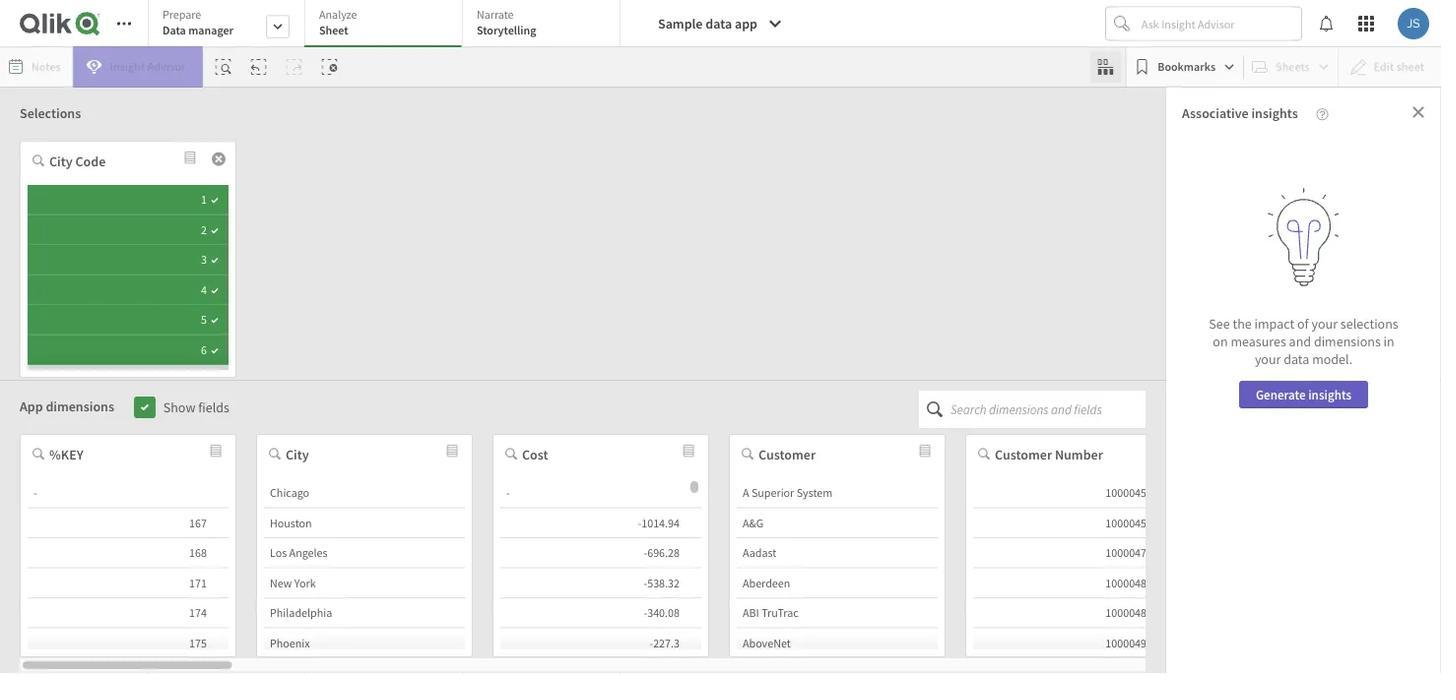 Task type: describe. For each thing, give the bounding box(es) containing it.
city menu item
[[101, 257, 282, 297]]

city code inside selection region
[[49, 152, 106, 170]]

manager
[[188, 23, 234, 38]]

city code inside "menu item"
[[111, 307, 166, 325]]

sheet
[[319, 23, 348, 38]]

3 option
[[28, 245, 229, 275]]

customer number inside menu item
[[111, 425, 217, 443]]

a superior system option
[[737, 479, 938, 509]]

- option for %key
[[28, 479, 229, 509]]

en button
[[1288, 98, 1336, 130]]

167 option
[[28, 509, 229, 539]]

storytelling
[[477, 23, 536, 38]]

168 option
[[28, 539, 229, 569]]

see
[[1209, 315, 1230, 333]]

sample data app
[[658, 15, 758, 33]]

close selections tool image
[[1098, 59, 1114, 75]]

los
[[270, 546, 287, 561]]

invoice number menu item
[[101, 612, 282, 651]]

-340.08
[[644, 606, 680, 621]]

and inside 'see the impact of your selections on measures and dimensions in your data model.'
[[1289, 333, 1311, 351]]

in inside 'see the impact of your selections on measures and dimensions in your data model.'
[[1384, 333, 1395, 351]]

invoice for invoice date
[[137, 583, 178, 601]]

174 option
[[28, 599, 229, 629]]

city inside menu item
[[111, 267, 134, 285]]

10000457
[[1106, 516, 1153, 531]]

code inside city code "menu item"
[[136, 307, 166, 325]]

chart.
[[403, 611, 434, 627]]

model.
[[1312, 351, 1353, 368]]

show fields
[[163, 399, 230, 417]]

dimensions inside 'see the impact of your selections on measures and dimensions in your data model.'
[[1314, 333, 1381, 351]]

10000486
[[1106, 576, 1153, 591]]

generate
[[1256, 387, 1306, 403]]

be
[[318, 611, 331, 627]]

that
[[254, 611, 276, 627]]

city code menu item
[[101, 297, 282, 336]]

invoice number button
[[101, 622, 243, 640]]

cannot
[[279, 611, 315, 627]]

-696.28 option
[[501, 539, 701, 569]]

- option for cost
[[501, 479, 701, 509]]

philadelphia option
[[264, 599, 465, 629]]

of
[[1298, 315, 1309, 333]]

a superior system
[[743, 485, 833, 501]]

6
[[201, 342, 207, 357]]

%key inside app dimension region
[[49, 446, 83, 464]]

number for customer number menu item
[[170, 425, 217, 443]]

negative
[[132, 611, 178, 627]]

,
[[980, 637, 986, 652]]

10000471
[[1106, 546, 1153, 561]]

add to sheet button
[[1083, 643, 1186, 671]]

date
[[181, 583, 208, 601]]

this
[[382, 611, 401, 627]]

add to sheet
[[1094, 649, 1162, 665]]

generate insights button
[[1239, 381, 1369, 409]]

show
[[163, 399, 196, 417]]

invoice for invoice number
[[111, 622, 153, 640]]

on
[[1213, 333, 1228, 351]]

number for invoice number menu item
[[155, 622, 202, 640]]

1 option
[[28, 185, 229, 215]]

city button
[[101, 267, 243, 285]]

538.32
[[647, 576, 680, 591]]

customer number menu item
[[101, 415, 282, 454]]

phoenix option
[[264, 629, 465, 659]]

340.08
[[647, 606, 680, 621]]

Ask a question text field
[[384, 98, 1254, 130]]

analysis type
[[1207, 238, 1296, 258]]

aberdeen option
[[737, 569, 938, 599]]

new
[[270, 576, 292, 591]]

10000496
[[1106, 636, 1153, 651]]

menu containing %key
[[101, 218, 297, 675]]

6 option
[[28, 335, 229, 366]]

desc button
[[101, 504, 243, 522]]

list box for customer
[[737, 479, 938, 675]]

the
[[1233, 315, 1252, 333]]

171 option
[[28, 569, 229, 599]]

175
[[189, 636, 207, 651]]

date menu item
[[101, 454, 282, 494]]

analyze
[[319, 7, 357, 22]]

customer inside customer number menu item
[[111, 425, 167, 443]]

or
[[180, 611, 191, 627]]

abovenet
[[743, 636, 791, 651]]

invoice date
[[137, 583, 208, 601]]

-538.32
[[644, 576, 680, 591]]

superior
[[752, 485, 794, 501]]

-538.32 option
[[501, 569, 701, 599]]

items
[[55, 238, 83, 254]]

desc
[[111, 504, 139, 522]]

a&g
[[743, 516, 764, 531]]

number inside app dimension region
[[1055, 446, 1103, 464]]

0 vertical spatial %key
[[127, 148, 166, 167]]

list box for %key
[[28, 479, 229, 675]]

associative
[[1182, 104, 1249, 122]]

the
[[18, 611, 38, 627]]

fields
[[198, 399, 230, 417]]

invoice number
[[111, 622, 202, 640]]

Search dimensions and fields text field
[[951, 391, 1146, 429]]

-227.3 option
[[501, 629, 701, 659]]

- for -340.08
[[644, 606, 647, 621]]

tick image
[[211, 217, 219, 244]]

angeles
[[289, 546, 328, 561]]

sheet
[[1132, 649, 1162, 665]]

treemap
[[1236, 202, 1289, 220]]

167
[[189, 516, 207, 531]]

application containing sales by city and %key
[[0, 0, 1441, 675]]

- for -227.3
[[650, 636, 653, 651]]

step back image
[[251, 59, 266, 75]]

* the data set contains negative or zero values that cannot be shown in this chart.
[[11, 611, 434, 627]]

cost inside cost menu item
[[111, 346, 137, 364]]

customer down search dimensions and fields text box
[[995, 446, 1052, 464]]

174
[[189, 606, 207, 621]]

fields
[[36, 174, 66, 190]]

list box containing 10000453
[[973, 479, 1174, 675]]

- for -696.28
[[644, 546, 647, 561]]

type for analysis type
[[1266, 238, 1296, 258]]

remove image
[[212, 146, 226, 172]]

175 option
[[28, 629, 229, 659]]

-1014.94
[[638, 516, 680, 531]]

Ask Insight Advisor text field
[[1138, 8, 1302, 39]]

selection region
[[0, 88, 1185, 425]]

trutrac
[[762, 606, 799, 621]]

desc menu item
[[101, 494, 282, 533]]

bookmarks button
[[1130, 51, 1240, 83]]

app
[[20, 398, 43, 416]]

analyze sheet
[[319, 7, 357, 38]]



Task type: vqa. For each thing, say whether or not it's contained in the screenshot.
list box associated with Cost
yes



Task type: locate. For each thing, give the bounding box(es) containing it.
dimensions inside app dimension region
[[46, 398, 114, 416]]

customer inside customer menu item
[[111, 386, 167, 403]]

item desc menu item
[[101, 651, 282, 675]]

type for chart type treemap
[[1271, 184, 1297, 202]]

1 vertical spatial and
[[1289, 333, 1311, 351]]

171
[[189, 576, 207, 591]]

your down dimensions
[[1255, 351, 1281, 368]]

code
[[75, 152, 106, 170], [136, 307, 166, 325]]

code inside selection region
[[75, 152, 106, 170]]

city right by
[[69, 148, 95, 167]]

abi trutrac
[[743, 606, 799, 621]]

- option
[[28, 479, 229, 509], [501, 479, 701, 509]]

tick image right 1
[[211, 187, 219, 214]]

clear all selections image
[[322, 59, 337, 75]]

measures
[[1231, 333, 1287, 351]]

customer button
[[101, 386, 243, 403]]

1 horizontal spatial cost
[[522, 446, 548, 464]]

tick image
[[211, 187, 219, 214], [211, 247, 219, 274], [211, 277, 219, 304], [211, 307, 219, 334], [211, 337, 219, 365]]

%key up 1 option
[[127, 148, 166, 167]]

0 vertical spatial in
[[1384, 333, 1395, 351]]

new york option
[[264, 569, 465, 599]]

1 tick image from the top
[[211, 187, 219, 214]]

0 horizontal spatial customer number
[[111, 425, 217, 443]]

insights down model.
[[1309, 387, 1352, 403]]

john smith image
[[1398, 8, 1430, 39]]

cost up the -1014.94 option
[[522, 446, 548, 464]]

1 vertical spatial number
[[1055, 446, 1103, 464]]

data
[[163, 23, 186, 38]]

1 horizontal spatial dimensions
[[1314, 333, 1381, 351]]

city up 5 'option'
[[111, 267, 134, 285]]

data left app
[[706, 15, 732, 33]]

and left model.
[[1289, 333, 1311, 351]]

0 vertical spatial insights
[[1252, 104, 1298, 122]]

cost
[[111, 346, 137, 364], [522, 446, 548, 464]]

code right by
[[75, 152, 106, 170]]

0 vertical spatial number
[[170, 425, 217, 443]]

*
[[11, 611, 16, 627]]

your
[[1312, 315, 1338, 333], [1255, 351, 1281, 368]]

0 horizontal spatial - option
[[28, 479, 229, 509]]

tick image inside 6 option
[[211, 337, 219, 365]]

city inside "menu item"
[[111, 307, 134, 325]]

chart
[[1236, 184, 1268, 202]]

customer down 6 option
[[111, 386, 167, 403]]

customer number down show
[[111, 425, 217, 443]]

0 horizontal spatial your
[[1255, 351, 1281, 368]]

4 tick image from the top
[[211, 307, 219, 334]]

invoice date menu item
[[101, 572, 282, 612]]

0 vertical spatial dimensions
[[1314, 333, 1381, 351]]

your right of
[[1312, 315, 1338, 333]]

master items
[[20, 238, 83, 254]]

dimensions
[[1207, 325, 1286, 345]]

list box inside selection region
[[28, 185, 229, 425]]

- option up 168 'option'
[[28, 479, 229, 509]]

dimensions
[[1314, 333, 1381, 351], [46, 398, 114, 416]]

%key button
[[101, 228, 243, 246]]

tick image for 3
[[211, 247, 219, 274]]

city inside app dimension region
[[286, 446, 309, 464]]

tick image right 3
[[211, 247, 219, 274]]

tab list containing prepare
[[148, 0, 628, 49]]

cost button
[[101, 346, 243, 364]]

cost inside app dimension region
[[522, 446, 548, 464]]

narrate storytelling
[[477, 7, 536, 38]]

0 vertical spatial customer number
[[111, 425, 217, 443]]

houston option
[[264, 509, 465, 539]]

0 horizontal spatial cost
[[111, 346, 137, 364]]

%key inside menu item
[[111, 228, 145, 246]]

0 horizontal spatial data
[[40, 611, 65, 627]]

tick image for 1
[[211, 187, 219, 214]]

0 horizontal spatial code
[[75, 152, 106, 170]]

a&g option
[[737, 509, 938, 539]]

chart type treemap
[[1236, 184, 1297, 220]]

cost down 5 'option'
[[111, 346, 137, 364]]

1 horizontal spatial customer number
[[995, 446, 1103, 464]]

chicago option
[[264, 479, 465, 509]]

1 horizontal spatial - option
[[501, 479, 701, 509]]

insights inside button
[[1309, 387, 1352, 403]]

cancel
[[1124, 161, 1164, 178]]

-
[[33, 485, 37, 501], [506, 485, 510, 501], [638, 516, 642, 531], [644, 546, 647, 561], [644, 576, 647, 591], [644, 606, 647, 621], [650, 636, 653, 651]]

1 vertical spatial invoice
[[111, 622, 153, 640]]

impact
[[1255, 315, 1295, 333]]

hide assets image
[[16, 106, 32, 122]]

data inside 'see the impact of your selections on measures and dimensions in your data model.'
[[1284, 351, 1310, 368]]

app dimensions
[[20, 398, 114, 416]]

0 vertical spatial code
[[75, 152, 106, 170]]

aadast
[[743, 546, 777, 561]]

tick image inside 3 option
[[211, 247, 219, 274]]

list box containing chicago
[[264, 479, 465, 675]]

list box for city
[[264, 479, 465, 675]]

3 tick image from the top
[[211, 277, 219, 304]]

customer menu item
[[101, 375, 282, 415]]

en
[[1296, 105, 1311, 123]]

tick image for 6
[[211, 337, 219, 365]]

0 vertical spatial cost
[[111, 346, 137, 364]]

2 vertical spatial data
[[40, 611, 65, 627]]

insights for associative insights
[[1252, 104, 1298, 122]]

- for -538.32
[[644, 576, 647, 591]]

Search assets text field
[[101, 140, 297, 175]]

list box containing 1
[[28, 185, 229, 425]]

breakdown
[[183, 151, 241, 166]]

application
[[0, 0, 1441, 675]]

tick image for 5
[[211, 307, 219, 334]]

type down treemap
[[1266, 238, 1296, 258]]

grosssales menu item
[[101, 533, 282, 572]]

0 vertical spatial city code
[[49, 152, 106, 170]]

696.28
[[647, 546, 680, 561]]

5 option
[[28, 305, 229, 335]]

1 vertical spatial %key
[[111, 228, 145, 246]]

master
[[20, 238, 53, 254]]

2 tick image from the top
[[211, 247, 219, 274]]

contains
[[85, 611, 130, 627]]

analysis
[[1207, 238, 1262, 258]]

los angeles
[[270, 546, 328, 561]]

list box
[[28, 185, 229, 425], [28, 479, 229, 675], [264, 479, 465, 675], [501, 479, 701, 675], [737, 479, 938, 675], [973, 479, 1174, 675]]

2 vertical spatial %key
[[49, 446, 83, 464]]

city up the fields
[[49, 152, 73, 170]]

1 vertical spatial data
[[1284, 351, 1310, 368]]

tab list inside application
[[148, 0, 628, 49]]

-340.08 option
[[501, 599, 701, 629]]

0 horizontal spatial insights
[[1252, 104, 1298, 122]]

list box for city code
[[28, 185, 229, 425]]

0 vertical spatial and
[[98, 148, 124, 167]]

1 - option from the left
[[28, 479, 229, 509]]

2
[[201, 222, 207, 237]]

option
[[28, 366, 229, 396]]

customer down show
[[111, 425, 167, 443]]

dimensions right app
[[46, 398, 114, 416]]

2 master items button from the left
[[2, 202, 100, 264]]

5 tick image from the top
[[211, 337, 219, 365]]

cost menu item
[[101, 336, 282, 375]]

customer number button
[[101, 425, 243, 443]]

0 vertical spatial type
[[1271, 184, 1297, 202]]

city down 4 option
[[111, 307, 134, 325]]

city
[[69, 148, 95, 167], [49, 152, 73, 170], [111, 267, 134, 285], [111, 307, 134, 325], [1220, 368, 1243, 386], [286, 446, 309, 464]]

city code button
[[101, 307, 243, 325]]

selections
[[20, 104, 81, 122]]

1 vertical spatial in
[[370, 611, 379, 627]]

customer up a superior system
[[759, 446, 816, 464]]

data left model.
[[1284, 351, 1310, 368]]

list box for cost
[[501, 479, 701, 675]]

tick image right 5
[[211, 307, 219, 334]]

abi
[[743, 606, 759, 621]]

1 horizontal spatial insights
[[1309, 387, 1352, 403]]

by
[[49, 148, 65, 167]]

sample data app button
[[646, 8, 795, 39]]

1 horizontal spatial your
[[1312, 315, 1338, 333]]

1014.94
[[642, 516, 680, 531]]

2 option
[[28, 215, 229, 245]]

city inside selection region
[[49, 152, 73, 170]]

1 master items button from the left
[[0, 202, 100, 264]]

in left this
[[370, 611, 379, 627]]

1 horizontal spatial in
[[1384, 333, 1395, 351]]

4 option
[[28, 275, 229, 305]]

%key down 1 option
[[111, 228, 145, 246]]

smart search image
[[215, 59, 231, 75]]

prepare
[[163, 7, 201, 22]]

1 vertical spatial code
[[136, 307, 166, 325]]

prepare data manager
[[163, 7, 234, 38]]

%key
[[127, 148, 166, 167], [111, 228, 145, 246], [49, 446, 83, 464]]

1 horizontal spatial and
[[1289, 333, 1311, 351]]

2 - option from the left
[[501, 479, 701, 509]]

tick image inside 5 'option'
[[211, 307, 219, 334]]

1 vertical spatial cost
[[522, 446, 548, 464]]

add
[[1094, 649, 1115, 665]]

tick image inside 1 option
[[211, 187, 219, 214]]

- for -1014.94
[[638, 516, 642, 531]]

10000453
[[1106, 485, 1153, 501]]

1 vertical spatial dimensions
[[46, 398, 114, 416]]

york
[[294, 576, 316, 591]]

city up chicago
[[286, 446, 309, 464]]

invoice
[[137, 583, 178, 601], [111, 622, 153, 640]]

bookmarks
[[1158, 59, 1216, 74]]

1 horizontal spatial code
[[136, 307, 166, 325]]

phoenix
[[270, 636, 310, 651]]

2 vertical spatial number
[[155, 622, 202, 640]]

dimensions right of
[[1314, 333, 1381, 351]]

0 vertical spatial invoice
[[137, 583, 178, 601]]

-1014.94 option
[[501, 509, 701, 539]]

1
[[201, 192, 207, 207]]

data left set
[[40, 611, 65, 627]]

app dimension region
[[0, 381, 1185, 675]]

5
[[201, 312, 207, 327]]

%key down app dimensions
[[49, 446, 83, 464]]

type inside chart type treemap
[[1271, 184, 1297, 202]]

houston
[[270, 516, 312, 531]]

insights right 'associative'
[[1252, 104, 1298, 122]]

168
[[189, 546, 207, 561]]

1 vertical spatial type
[[1266, 238, 1296, 258]]

aberdeen
[[743, 576, 790, 591]]

3
[[201, 252, 207, 267]]

0 horizontal spatial dimensions
[[46, 398, 114, 416]]

%key menu item
[[101, 218, 282, 257]]

to
[[1118, 649, 1129, 665]]

generate insights
[[1256, 387, 1352, 403]]

sample
[[658, 15, 703, 33]]

- option up -696.28 option at the left bottom
[[501, 479, 701, 509]]

new york
[[270, 576, 316, 591]]

and
[[98, 148, 124, 167], [1289, 333, 1311, 351]]

insights for generate insights
[[1309, 387, 1352, 403]]

customer number down search dimensions and fields text box
[[995, 446, 1103, 464]]

tab list
[[148, 0, 628, 49]]

10000488
[[1106, 606, 1153, 621]]

0 horizontal spatial city code
[[49, 152, 106, 170]]

0 vertical spatial data
[[706, 15, 732, 33]]

data inside sample data app button
[[706, 15, 732, 33]]

-227.3
[[650, 636, 680, 651]]

code down 4 option
[[136, 307, 166, 325]]

in right model.
[[1384, 333, 1395, 351]]

associative insights
[[1182, 104, 1298, 122]]

city code down 4 option
[[111, 307, 166, 325]]

tick image inside 4 option
[[211, 277, 219, 304]]

tick image right the 6
[[211, 337, 219, 365]]

customer number inside app dimension region
[[995, 446, 1103, 464]]

menu
[[101, 218, 297, 675]]

1 vertical spatial insights
[[1309, 387, 1352, 403]]

2 horizontal spatial data
[[1284, 351, 1310, 368]]

1 vertical spatial customer number
[[995, 446, 1103, 464]]

4
[[201, 282, 207, 297]]

number inside customer number menu item
[[170, 425, 217, 443]]

0 horizontal spatial in
[[370, 611, 379, 627]]

list box containing a superior system
[[737, 479, 938, 675]]

tick image right 4
[[211, 277, 219, 304]]

data
[[706, 15, 732, 33], [1284, 351, 1310, 368], [40, 611, 65, 627]]

1 fields button from the left
[[0, 138, 100, 200]]

and up 1 option
[[98, 148, 124, 167]]

1 vertical spatial city code
[[111, 307, 166, 325]]

shown
[[333, 611, 367, 627]]

abovenet option
[[737, 629, 938, 659]]

type right chart
[[1271, 184, 1297, 202]]

tick image for 4
[[211, 277, 219, 304]]

1 vertical spatial your
[[1255, 351, 1281, 368]]

1 horizontal spatial city code
[[111, 307, 166, 325]]

a
[[743, 485, 749, 501]]

number
[[170, 425, 217, 443], [1055, 446, 1103, 464], [155, 622, 202, 640]]

philadelphia
[[270, 606, 332, 621]]

number inside invoice number menu item
[[155, 622, 202, 640]]

narrate
[[477, 7, 514, 22]]

system
[[797, 485, 833, 501]]

abi trutrac option
[[737, 599, 938, 629]]

more image
[[1151, 145, 1183, 165]]

1 horizontal spatial data
[[706, 15, 732, 33]]

0 horizontal spatial and
[[98, 148, 124, 167]]

city down on
[[1220, 368, 1243, 386]]

selections
[[1341, 315, 1399, 333]]

city code up the fields
[[49, 152, 106, 170]]

hide properties image
[[51, 106, 67, 122]]

app
[[735, 15, 758, 33]]

0 vertical spatial your
[[1312, 315, 1338, 333]]

2 fields button from the left
[[2, 138, 100, 200]]



